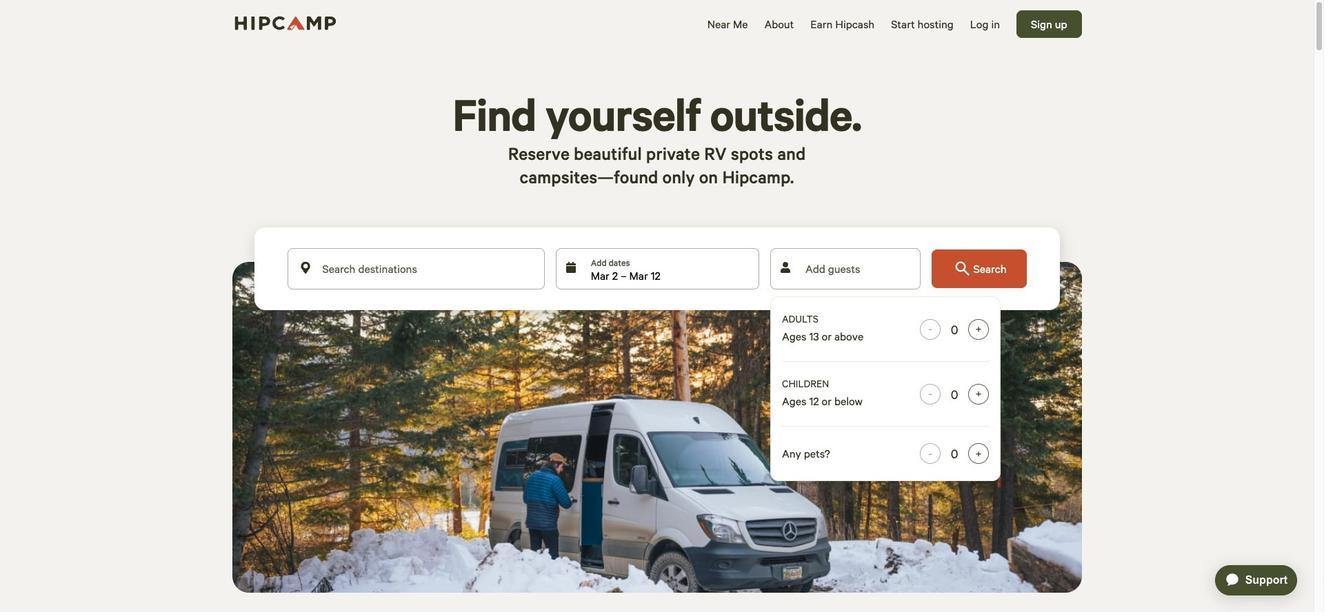 Task type: describe. For each thing, give the bounding box(es) containing it.
a man opens the sliding door of his camper van in the snow image
[[232, 262, 1082, 593]]



Task type: locate. For each thing, give the bounding box(es) containing it.
None field
[[322, 268, 538, 284], [591, 268, 752, 284], [322, 268, 538, 284], [591, 268, 752, 284]]

application
[[1191, 549, 1314, 612]]



Task type: vqa. For each thing, say whether or not it's contained in the screenshot.
THE ZOOM OUT image
no



